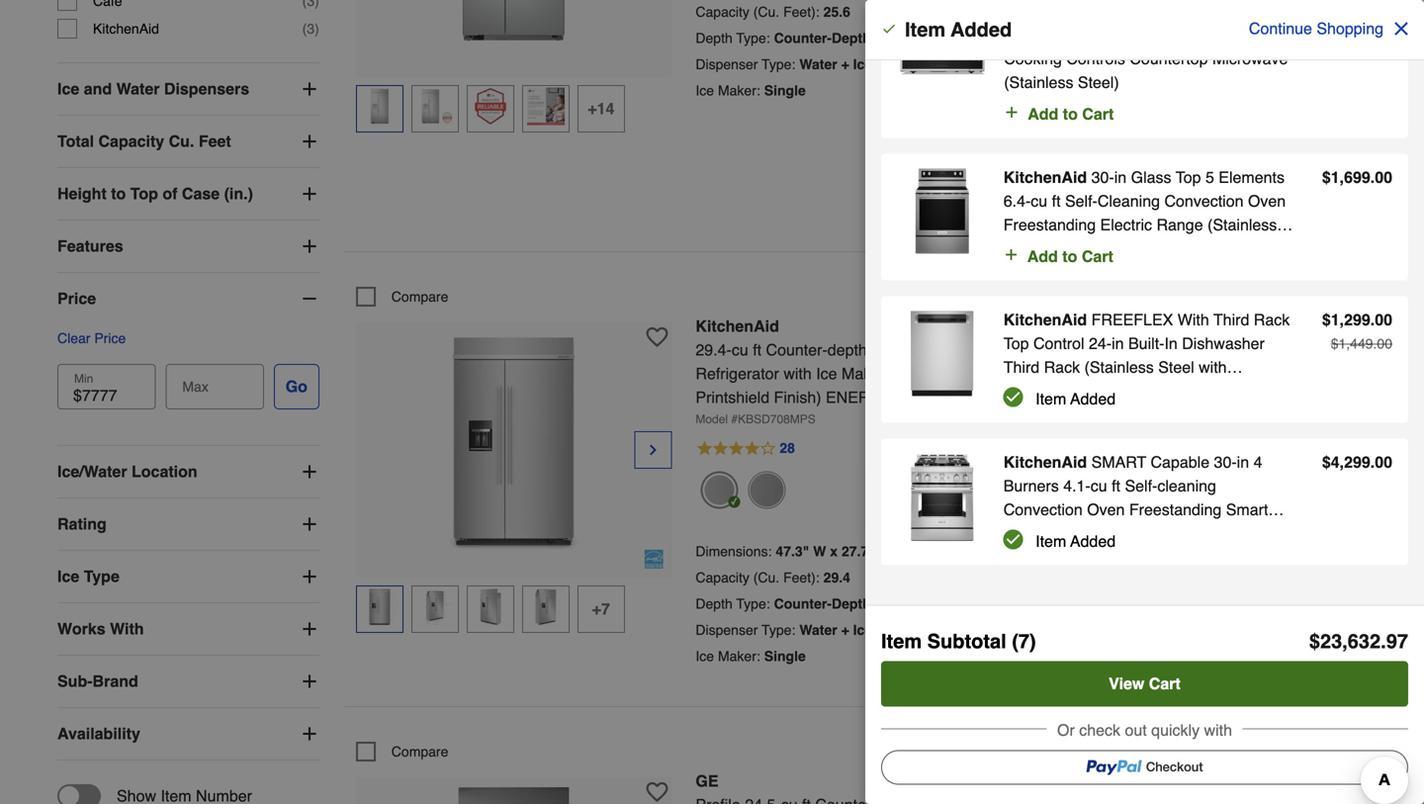 Task type: describe. For each thing, give the bounding box(es) containing it.
freestanding for (stainless
[[1130, 501, 1222, 519]]

(stainless inside freeflex with third rack top control 24-in built-in dishwasher third rack (stainless steel with printshield finish), 44-dba
[[1085, 358, 1154, 376]]

1 horizontal spatial third
[[1214, 311, 1250, 329]]

dishwasher
[[1182, 334, 1265, 353]]

Stepper number input field with increment and decrement buttons number field
[[1120, 57, 1173, 111]]

features
[[57, 237, 123, 255]]

9,929
[[1074, 766, 1149, 800]]

by for get
[[1117, 466, 1130, 480]]

2 vertical spatial add to cart button
[[1004, 245, 1114, 269]]

view
[[1109, 675, 1145, 693]]

d
[[879, 544, 889, 559]]

kitchenaid up ice and water dispensers
[[93, 21, 159, 37]]

capable
[[1151, 453, 1210, 471]]

jose
[[1138, 416, 1163, 430]]

total capacity cu. feet button
[[57, 116, 319, 167]]

pickup
[[1085, 376, 1131, 392]]

rating
[[57, 515, 107, 533]]

stainless steel with printshield&#8482; finish image
[[701, 471, 738, 509]]

truck filled image
[[1067, 446, 1080, 460]]

case
[[182, 185, 220, 203]]

plus image for availability
[[300, 724, 319, 744]]

1 vertical spatial add to cart button
[[1067, 166, 1362, 204]]

in inside freeflex with third rack top control 24-in built-in dishwasher third rack (stainless steel with printshield finish), 44-dba
[[1112, 334, 1124, 353]]

item added right checkmark icon
[[905, 18, 1012, 41]]

4.1-
[[1064, 477, 1091, 495]]

e.
[[1099, 416, 1110, 430]]

capacity for capacity (cu. feet): 25.6
[[696, 4, 750, 20]]

2 maker: from the top
[[718, 648, 760, 664]]

height
[[57, 185, 107, 203]]

height to top of case (in.)
[[57, 185, 253, 203]]

24-
[[1089, 334, 1112, 353]]

.00 for 1,699
[[1371, 168, 1393, 186]]

in inside smart capable 30-in 4 burners 4.1-cu ft self-cleaning convection oven freestanding smart gas range (stainless steel)
[[1237, 453, 1250, 471]]

get
[[1086, 466, 1105, 480]]

kitchenaid inside kitchenaid 29.4-cu ft counter-depth built-in side-by-side refrigerator with ice maker (stainless steel with printshield finish) energy star model # kbsd708mps
[[696, 317, 779, 335]]

finish),
[[1082, 382, 1134, 400]]

added down the cleaning
[[1170, 512, 1210, 528]]

ft inside kitchenaid 29.4-cu ft counter-depth built-in side-by-side refrigerator with ice maker (stainless steel with printshield finish) energy star model # kbsd708mps
[[753, 341, 762, 359]]

location
[[132, 463, 198, 481]]

0 vertical spatial water
[[800, 56, 838, 72]]

delivery
[[1085, 445, 1139, 461]]

0 horizontal spatial third
[[1004, 358, 1040, 376]]

compare for 1002541568 element
[[392, 744, 449, 760]]

quickly
[[1152, 721, 1200, 739]]

1 maker: from the top
[[718, 83, 760, 98]]

ice inside kitchenaid 29.4-cu ft counter-depth built-in side-by-side refrigerator with ice maker (stainless steel with printshield finish) energy star model # kbsd708mps
[[816, 364, 837, 383]]

47.3"
[[776, 544, 810, 559]]

continue shopping
[[1249, 19, 1384, 38]]

depth
[[828, 341, 867, 359]]

microwave
[[1213, 49, 1288, 68]]

product image for smart capable 30-in 4 burners 4.1-cu ft self-cleaning convection oven freestanding smart gas range (stainless steel)
[[907, 451, 978, 545]]

electric
[[1101, 216, 1152, 234]]

ice type button
[[57, 551, 319, 603]]

cu inside kitchenaid 29.4-cu ft counter-depth built-in side-by-side refrigerator with ice maker (stainless steel with printshield finish) energy star model # kbsd708mps
[[732, 341, 749, 359]]

23,632
[[1321, 630, 1381, 653]]

0 vertical spatial add to cart button
[[1004, 102, 1114, 126]]

to right height
[[111, 185, 126, 203]]

cart right the 5
[[1226, 175, 1257, 194]]

1,699
[[1331, 168, 1371, 186]]

30-in glass top 5 elements 6.4-cu ft self-cleaning convection oven freestanding electric range (stainless steel)
[[1004, 168, 1286, 258]]

1 depth type: counter-depth from the top
[[696, 30, 871, 46]]

2 ice maker: single from the top
[[696, 648, 806, 664]]

item right gas
[[1036, 532, 1067, 551]]

.
[[1381, 630, 1387, 653]]

12,499
[[1074, 311, 1165, 345]]

.00 for 12,499
[[1165, 315, 1184, 331]]

kitchenaid for freeflex with third rack top control 24-in built-in dishwasher third rack (stainless steel with printshield finish), 44-dba
[[1004, 311, 1087, 329]]

95131
[[1160, 445, 1199, 461]]

continue
[[1249, 19, 1313, 38]]

2 dispenser from the top
[[696, 622, 758, 638]]

97
[[1387, 630, 1409, 653]]

oven for (stainless
[[1248, 192, 1286, 210]]

control
[[1034, 334, 1085, 353]]

side-
[[925, 341, 962, 359]]

delivery to 95131
[[1085, 445, 1199, 461]]

ft inside smart capable 30-in 4 burners 4.1-cu ft self-cleaning convection oven freestanding smart gas range (stainless steel)
[[1112, 477, 1121, 495]]

brand
[[93, 672, 138, 691]]

finish)
[[774, 388, 822, 406]]

28 button
[[696, 437, 1043, 461]]

jan
[[1164, 466, 1183, 480]]

wed,
[[1133, 466, 1161, 480]]

get it by wed, jan 3
[[1086, 466, 1193, 480]]

5
[[1206, 168, 1215, 186]]

to up wed,
[[1143, 445, 1156, 461]]

plus image for height to top of case (in.)
[[300, 184, 319, 204]]

w
[[813, 544, 826, 559]]

steel) inside smart capable 30-in 4 burners 4.1-cu ft self-cleaning convection oven freestanding smart gas range (stainless steel)
[[1162, 524, 1204, 543]]

1 vertical spatial price
[[94, 330, 126, 346]]

1 horizontal spatial 3
[[1186, 466, 1193, 480]]

item added down "4.1-"
[[1036, 532, 1116, 551]]

sensor
[[1231, 26, 1281, 44]]

depth down capacity (cu. feet): 25.6
[[696, 30, 733, 46]]

$ for 1,299
[[1322, 311, 1331, 329]]

plus image for rating
[[300, 514, 319, 534]]

controls
[[1067, 49, 1126, 68]]

(stainless inside 30-in glass top 5 elements 6.4-cu ft self-cleaning convection oven freestanding electric range (stainless steel)
[[1208, 216, 1277, 234]]

)
[[315, 21, 319, 37]]

#
[[731, 412, 738, 426]]

shopping
[[1317, 19, 1384, 38]]

+14 button
[[578, 85, 625, 132]]

convection for (stainless
[[1165, 192, 1244, 210]]

features button
[[57, 221, 319, 272]]

to up 12,499
[[1063, 247, 1078, 266]]

go
[[286, 377, 308, 396]]

0 horizontal spatial rack
[[1044, 358, 1080, 376]]

checkmark image
[[881, 21, 897, 37]]

depth down 29.4 on the bottom right
[[832, 596, 871, 612]]

out
[[1125, 721, 1147, 739]]

item right check circle filled icon
[[1036, 390, 1067, 408]]

built- inside kitchenaid 29.4-cu ft counter-depth built-in side-by-side refrigerator with ice maker (stainless steel with printshield finish) energy star model # kbsd708mps
[[872, 341, 908, 359]]

1 horizontal spatial minus image
[[1083, 74, 1103, 94]]

1.6-
[[1092, 26, 1120, 44]]

feet): for 25.6
[[784, 4, 820, 20]]

countertop
[[1130, 49, 1208, 68]]

show item number element
[[57, 785, 252, 804]]

with for freeflex
[[1178, 311, 1210, 329]]

or
[[1058, 721, 1075, 739]]

ice and water dispensers
[[57, 80, 249, 98]]

(7)
[[1012, 630, 1036, 653]]

29.4
[[824, 570, 851, 586]]

range inside smart capable 30-in 4 burners 4.1-cu ft self-cleaning convection oven freestanding smart gas range (stainless steel)
[[1037, 524, 1084, 543]]

dimensions:
[[696, 544, 772, 559]]

min max
[[74, 372, 209, 395]]

self- for smart
[[1125, 477, 1158, 495]]

with up check circle filled icon
[[1005, 364, 1033, 383]]

ge
[[696, 772, 719, 790]]

$ 9,929 .00
[[1067, 766, 1168, 800]]

total capacity cu. feet
[[57, 132, 231, 150]]

close image
[[1392, 19, 1412, 39]]

watt
[[1194, 26, 1226, 44]]

minus image inside the price button
[[300, 289, 319, 309]]

(cu. for 29.4
[[754, 570, 780, 586]]

check
[[1080, 721, 1121, 739]]

$ 23,632 . 97
[[1310, 630, 1409, 653]]

feet): for 29.4
[[784, 570, 820, 586]]

product image for freeflex with third rack top control 24-in built-in dishwasher third rack (stainless steel with printshield finish), 44-dba
[[897, 308, 988, 399]]

with right quickly
[[1204, 721, 1233, 739]]

plus image for features
[[300, 237, 319, 256]]

1 vertical spatial add to cart
[[1171, 175, 1257, 194]]

$ 1,699 .00
[[1322, 168, 1393, 186]]

clear price button
[[57, 329, 126, 348]]

1,449
[[1339, 336, 1374, 352]]

freeflex with third rack top control 24-in built-in dishwasher third rack (stainless steel with printshield finish), 44-dba
[[1004, 311, 1290, 400]]

( 3 )
[[302, 21, 319, 37]]

steel) inside 30-in glass top 5 elements 6.4-cu ft self-cleaning convection oven freestanding electric range (stainless steel)
[[1004, 239, 1045, 258]]

.00 for 9,929
[[1149, 770, 1168, 786]]

plus image for total capacity cu. feet
[[300, 132, 319, 151]]

95131 button
[[1160, 443, 1199, 463]]

max
[[182, 379, 209, 395]]

item subtotal (7)
[[881, 630, 1036, 653]]

oven for range
[[1087, 501, 1125, 519]]

capacity for capacity (cu. feet): 29.4
[[696, 570, 750, 586]]

h
[[942, 544, 952, 559]]

added up the at
[[1071, 390, 1116, 408]]

stainless steel image
[[748, 471, 786, 509]]

gas
[[1004, 524, 1033, 543]]

check circle filled image
[[1004, 387, 1024, 407]]

44-
[[1138, 382, 1161, 400]]

ft inside 1.6-cu ft 1700-watt sensor cooking controls countertop microwave (stainless steel)
[[1141, 26, 1149, 44]]

plus image for works with
[[300, 619, 319, 639]]

cart inside button
[[1149, 675, 1181, 693]]

of
[[163, 185, 178, 203]]

to right glass
[[1206, 175, 1221, 194]]

kbsd708mps
[[738, 412, 816, 426]]

sub-brand button
[[57, 656, 319, 707]]

with up finish)
[[784, 364, 812, 383]]

actual price $12,499.00 element
[[1067, 311, 1184, 345]]



Task type: vqa. For each thing, say whether or not it's contained in the screenshot.


Task type: locate. For each thing, give the bounding box(es) containing it.
1 vertical spatial compare
[[392, 744, 449, 760]]

dispenser down capacity (cu. feet): 29.4
[[696, 622, 758, 638]]

added down "4.1-"
[[1071, 532, 1116, 551]]

works with button
[[57, 604, 319, 655]]

2 horizontal spatial top
[[1176, 168, 1201, 186]]

cart down controls
[[1083, 105, 1114, 123]]

dba
[[1161, 382, 1191, 400]]

add to cart for the topmost add to cart button
[[1028, 105, 1114, 123]]

(cu. for 25.6
[[754, 4, 780, 20]]

steel) inside 1.6-cu ft 1700-watt sensor cooking controls countertop microwave (stainless steel)
[[1078, 73, 1120, 92]]

water down the 25.6
[[800, 56, 838, 72]]

0 vertical spatial maker:
[[718, 83, 760, 98]]

1 horizontal spatial steel)
[[1078, 73, 1120, 92]]

x right the w
[[830, 544, 838, 559]]

1 vertical spatial feet):
[[784, 570, 820, 586]]

water right and
[[116, 80, 160, 98]]

1 single from the top
[[764, 83, 806, 98]]

2 vertical spatial counter-
[[774, 596, 832, 612]]

5013590413 element
[[356, 287, 449, 307]]

freestanding inside smart capable 30-in 4 burners 4.1-cu ft self-cleaning convection oven freestanding smart gas range (stainless steel)
[[1130, 501, 1222, 519]]

min
[[74, 372, 93, 386]]

1 horizontal spatial in
[[1165, 334, 1178, 353]]

depth type: counter-depth down capacity (cu. feet): 25.6
[[696, 30, 871, 46]]

0 vertical spatial range
[[1157, 216, 1204, 234]]

3 plus image from the top
[[300, 237, 319, 256]]

convection down the 5
[[1165, 192, 1244, 210]]

1 x from the left
[[830, 544, 838, 559]]

cart down electric
[[1082, 247, 1114, 266]]

add for bottom add to cart button
[[1028, 247, 1058, 266]]

1 horizontal spatial oven
[[1248, 192, 1286, 210]]

$ inside $ 9,929 .00
[[1067, 770, 1074, 786]]

1 + from the top
[[841, 56, 850, 72]]

0 vertical spatial in
[[1115, 168, 1127, 186]]

ft right 6.4-
[[1052, 192, 1061, 210]]

minus image
[[1083, 74, 1103, 94], [300, 289, 319, 309]]

plus image inside 'total capacity cu. feet' 'button'
[[300, 132, 319, 151]]

1 dispenser from the top
[[696, 56, 758, 72]]

convection
[[1165, 192, 1244, 210], [1004, 501, 1083, 519]]

2 x from the left
[[893, 544, 901, 559]]

add
[[1028, 105, 1059, 123], [1171, 175, 1202, 194], [1028, 247, 1058, 266]]

range right electric
[[1157, 216, 1204, 234]]

1 vertical spatial self-
[[1125, 477, 1158, 495]]

feet): down 47.3"
[[784, 570, 820, 586]]

depth down the 25.6
[[832, 30, 871, 46]]

0 vertical spatial depth type: counter-depth
[[696, 30, 871, 46]]

0 horizontal spatial printshield
[[696, 388, 770, 406]]

with down dishwasher
[[1199, 358, 1227, 376]]

0 vertical spatial feet):
[[784, 4, 820, 20]]

maker: down capacity (cu. feet): 29.4
[[718, 648, 760, 664]]

ice inside 'button'
[[57, 567, 79, 586]]

plus image inside height to top of case (in.) button
[[300, 184, 319, 204]]

compare for 5013590413 element
[[392, 289, 449, 305]]

item added up the at
[[1036, 390, 1116, 408]]

plus image inside features 'button'
[[300, 237, 319, 256]]

by
[[1123, 397, 1136, 410], [1117, 466, 1130, 480]]

0 vertical spatial compare
[[392, 289, 449, 305]]

top inside button
[[130, 185, 158, 203]]

0 vertical spatial with
[[1178, 311, 1210, 329]]

0 horizontal spatial range
[[1037, 524, 1084, 543]]

plus image inside ice type 'button'
[[300, 567, 319, 587]]

counter- inside kitchenaid 29.4-cu ft counter-depth built-in side-by-side refrigerator with ice maker (stainless steel with printshield finish) energy star model # kbsd708mps
[[766, 341, 828, 359]]

add for the topmost add to cart button
[[1028, 105, 1059, 123]]

1 vertical spatial dispenser
[[696, 622, 758, 638]]

0 vertical spatial steel)
[[1078, 73, 1120, 92]]

4 plus image from the top
[[300, 462, 319, 482]]

dimensions: 47.3" w x  27.7" d x  83.4" h
[[696, 544, 952, 559]]

4
[[1254, 453, 1263, 471]]

dispenser down capacity (cu. feet): 25.6
[[696, 56, 758, 72]]

1 horizontal spatial self-
[[1125, 477, 1158, 495]]

(stainless up finish),
[[1085, 358, 1154, 376]]

smart
[[1092, 453, 1147, 471]]

ice/water location button
[[57, 446, 319, 498]]

$ 1,299 .00 $ 1,449 .00
[[1322, 311, 1393, 352]]

yes image
[[1116, 512, 1132, 528]]

oven inside 30-in glass top 5 elements 6.4-cu ft self-cleaning convection oven freestanding electric range (stainless steel)
[[1248, 192, 1286, 210]]

in inside 30-in glass top 5 elements 6.4-cu ft self-cleaning convection oven freestanding electric range (stainless steel)
[[1115, 168, 1127, 186]]

cart right view
[[1149, 675, 1181, 693]]

cu left cleaning
[[1031, 192, 1048, 210]]

1 horizontal spatial built-
[[1129, 334, 1165, 353]]

1 vertical spatial third
[[1004, 358, 1040, 376]]

1 feet): from the top
[[784, 4, 820, 20]]

kitchenaid up 29.4-
[[696, 317, 779, 335]]

freestanding down 6.4-
[[1004, 216, 1096, 234]]

view cart button
[[881, 661, 1409, 707]]

convection inside smart capable 30-in 4 burners 4.1-cu ft self-cleaning convection oven freestanding smart gas range (stainless steel)
[[1004, 501, 1083, 519]]

freestanding for steel)
[[1004, 216, 1096, 234]]

0 horizontal spatial oven
[[1087, 501, 1125, 519]]

.00 inside the $ 12,499 .00
[[1165, 315, 1184, 331]]

item added
[[905, 18, 1012, 41], [1036, 390, 1116, 408], [1140, 512, 1210, 528], [1036, 532, 1116, 551]]

dispenser
[[696, 56, 758, 72], [696, 622, 758, 638]]

refrigerator
[[696, 364, 779, 383]]

2 feet): from the top
[[784, 570, 820, 586]]

top inside freeflex with third rack top control 24-in built-in dishwasher third rack (stainless steel with printshield finish), 44-dba
[[1004, 334, 1029, 353]]

$
[[1322, 168, 1331, 186], [1322, 311, 1331, 329], [1067, 315, 1074, 331], [1331, 336, 1339, 352], [1322, 453, 1331, 471], [1310, 630, 1321, 653], [1067, 770, 1074, 786]]

5 plus image from the top
[[300, 514, 319, 534]]

2 vertical spatial steel)
[[1162, 524, 1204, 543]]

.00 for 1,299
[[1371, 311, 1393, 329]]

kitchenaid29.4-cu ft counter-depth built-in side-by-side refrigerator with ice maker (stainless steel with printshield finish) energy star element
[[356, 322, 672, 578]]

rating button
[[57, 499, 319, 550]]

2 plus image from the top
[[300, 132, 319, 151]]

item left subtotal
[[881, 630, 922, 653]]

product image for 30-in glass top 5 elements 6.4-cu ft self-cleaning convection oven freestanding electric range (stainless steel)
[[897, 166, 988, 256]]

1 vertical spatial oven
[[1087, 501, 1125, 519]]

0 vertical spatial add
[[1028, 105, 1059, 123]]

in up cleaning
[[1115, 168, 1127, 186]]

plus image for ice/water location
[[300, 462, 319, 482]]

0 vertical spatial price
[[57, 289, 96, 308]]

add to cart down electric
[[1028, 247, 1114, 266]]

1 vertical spatial counter-
[[766, 341, 828, 359]]

top left the of
[[130, 185, 158, 203]]

cu inside 1.6-cu ft 1700-watt sensor cooking controls countertop microwave (stainless steel)
[[1120, 26, 1136, 44]]

elements
[[1219, 168, 1285, 186]]

and
[[84, 80, 112, 98]]

ft down the smart
[[1112, 477, 1121, 495]]

$ for 23,632
[[1310, 630, 1321, 653]]

view cart
[[1109, 675, 1181, 693]]

side
[[984, 341, 1016, 359]]

plus image inside the ice and water dispensers button
[[300, 79, 319, 99]]

1 vertical spatial depth type: counter-depth
[[696, 596, 871, 612]]

cu.
[[169, 132, 194, 150]]

with for works
[[110, 620, 144, 638]]

1,299
[[1331, 311, 1371, 329]]

0 vertical spatial minus image
[[1083, 74, 1103, 94]]

cu
[[1120, 26, 1136, 44], [1031, 192, 1048, 210], [732, 341, 749, 359], [1091, 477, 1108, 495]]

1 plus image from the top
[[300, 79, 319, 99]]

30- inside 30-in glass top 5 elements 6.4-cu ft self-cleaning convection oven freestanding electric range (stainless steel)
[[1092, 168, 1115, 186]]

or check out quickly with
[[1058, 721, 1233, 739]]

1 vertical spatial +
[[841, 622, 850, 638]]

$ inside the $ 12,499 .00
[[1067, 315, 1074, 331]]

type:
[[737, 30, 770, 46], [762, 56, 796, 72], [737, 596, 770, 612], [762, 622, 796, 638]]

kitchenaid for 30-in glass top 5 elements 6.4-cu ft self-cleaning convection oven freestanding electric range (stainless steel)
[[1004, 168, 1087, 186]]

actual price $9,929.00 element
[[1067, 766, 1168, 800]]

heart outline image for 1002541568 element
[[646, 781, 668, 803]]

e. san jose lowe's button
[[1099, 413, 1203, 433]]

price up clear
[[57, 289, 96, 308]]

1 vertical spatial add
[[1171, 175, 1202, 194]]

oven down elements
[[1248, 192, 1286, 210]]

water down 29.4 on the bottom right
[[800, 622, 838, 638]]

1 horizontal spatial x
[[893, 544, 901, 559]]

0 vertical spatial self-
[[1065, 192, 1098, 210]]

convection for range
[[1004, 501, 1083, 519]]

0 vertical spatial +
[[841, 56, 850, 72]]

convection down burners
[[1004, 501, 1083, 519]]

2 vertical spatial water
[[800, 622, 838, 638]]

2 vertical spatial add
[[1028, 247, 1058, 266]]

add down cooking
[[1028, 105, 1059, 123]]

to down controls
[[1063, 105, 1078, 123]]

heart outline image left 29.4-
[[646, 326, 668, 348]]

capacity inside 'button'
[[98, 132, 164, 150]]

1 vertical spatial minus image
[[300, 289, 319, 309]]

1 vertical spatial water
[[116, 80, 160, 98]]

1 vertical spatial heart outline image
[[646, 781, 668, 803]]

steel) down controls
[[1078, 73, 1120, 92]]

ready
[[1086, 397, 1120, 410]]

product image
[[897, 23, 988, 77], [897, 166, 988, 256], [897, 308, 988, 399], [907, 451, 978, 545]]

printshield inside kitchenaid 29.4-cu ft counter-depth built-in side-by-side refrigerator with ice maker (stainless steel with printshield finish) energy star model # kbsd708mps
[[696, 388, 770, 406]]

with up dishwasher
[[1178, 311, 1210, 329]]

6.4-
[[1004, 192, 1031, 210]]

go button
[[274, 364, 319, 410]]

compare inside 1002541568 element
[[392, 744, 449, 760]]

steel) down 6.4-
[[1004, 239, 1045, 258]]

to
[[1063, 105, 1078, 123], [1206, 175, 1221, 194], [111, 185, 126, 203], [1063, 247, 1078, 266], [1143, 445, 1156, 461]]

self-
[[1065, 192, 1098, 210], [1125, 477, 1158, 495]]

1 vertical spatial dispenser type: water + ice
[[696, 622, 873, 638]]

1 vertical spatial freestanding
[[1130, 501, 1222, 519]]

+
[[841, 56, 850, 72], [841, 622, 850, 638]]

3
[[307, 21, 315, 37], [1186, 466, 1193, 480]]

1 vertical spatial maker:
[[718, 648, 760, 664]]

steel) down the cleaning
[[1162, 524, 1204, 543]]

ice maker: single down capacity (cu. feet): 25.6
[[696, 83, 806, 98]]

plus image inside works with button
[[300, 619, 319, 639]]

0 horizontal spatial 30-
[[1092, 168, 1115, 186]]

ice type
[[57, 567, 120, 586]]

kitchenaid for smart capable 30-in 4 burners 4.1-cu ft self-cleaning convection oven freestanding smart gas range (stainless steel)
[[1004, 453, 1087, 471]]

with inside freeflex with third rack top control 24-in built-in dishwasher third rack (stainless steel with printshield finish), 44-dba
[[1178, 311, 1210, 329]]

cu inside smart capable 30-in 4 burners 4.1-cu ft self-cleaning convection oven freestanding smart gas range (stainless steel)
[[1091, 477, 1108, 495]]

availability
[[57, 725, 140, 743]]

plus image for sub-brand
[[300, 672, 319, 692]]

minus image down controls
[[1083, 74, 1103, 94]]

top
[[1176, 168, 1201, 186], [130, 185, 158, 203], [1004, 334, 1029, 353]]

1 horizontal spatial top
[[1004, 334, 1029, 353]]

top left control at the top of page
[[1004, 334, 1029, 353]]

capacity (cu. feet): 25.6
[[696, 4, 851, 20]]

compare
[[392, 289, 449, 305], [392, 744, 449, 760]]

4 stars image
[[696, 437, 796, 461]]

heart outline image for 5013590413 element
[[646, 326, 668, 348]]

(stainless inside 1.6-cu ft 1700-watt sensor cooking controls countertop microwave (stainless steel)
[[1004, 73, 1074, 92]]

2 dispenser type: water + ice from the top
[[696, 622, 873, 638]]

freestanding down the cleaning
[[1130, 501, 1222, 519]]

0 vertical spatial counter-
[[774, 30, 832, 46]]

27.7"
[[842, 544, 875, 559]]

in left side-
[[908, 341, 921, 359]]

1 horizontal spatial printshield
[[1004, 382, 1078, 400]]

printshield inside freeflex with third rack top control 24-in built-in dishwasher third rack (stainless steel with printshield finish), 44-dba
[[1004, 382, 1078, 400]]

1 vertical spatial steel)
[[1004, 239, 1045, 258]]

(stainless inside kitchenaid 29.4-cu ft counter-depth built-in side-by-side refrigerator with ice maker (stainless steel with printshield finish) energy star model # kbsd708mps
[[890, 364, 960, 383]]

+ down 29.4 on the bottom right
[[841, 622, 850, 638]]

third up check circle filled icon
[[1004, 358, 1040, 376]]

ice/water location
[[57, 463, 198, 481]]

2 + from the top
[[841, 622, 850, 638]]

kitchenaid up control at the top of page
[[1004, 311, 1087, 329]]

by up san
[[1123, 397, 1136, 410]]

maker
[[842, 364, 886, 383]]

0 vertical spatial 30-
[[1092, 168, 1115, 186]]

1 vertical spatial 30-
[[1214, 453, 1237, 471]]

0 horizontal spatial top
[[130, 185, 158, 203]]

1.6-cu ft 1700-watt sensor cooking controls countertop microwave (stainless steel)
[[1004, 26, 1288, 92]]

counter- up finish)
[[766, 341, 828, 359]]

30- up cleaning
[[1092, 168, 1115, 186]]

0 horizontal spatial in
[[908, 341, 921, 359]]

1 vertical spatial 3
[[1186, 466, 1193, 480]]

with inside button
[[110, 620, 144, 638]]

0 vertical spatial (cu.
[[754, 4, 780, 20]]

thumbnail image
[[361, 88, 398, 125], [416, 88, 454, 125], [472, 88, 509, 125], [527, 88, 565, 125], [361, 588, 398, 626], [416, 588, 454, 626], [472, 588, 509, 626], [527, 588, 565, 626]]

0 horizontal spatial freestanding
[[1004, 216, 1096, 234]]

steel up dba at the right top of page
[[1159, 358, 1195, 376]]

plus image
[[300, 79, 319, 99], [300, 132, 319, 151], [300, 237, 319, 256], [300, 462, 319, 482], [300, 514, 319, 534], [300, 619, 319, 639]]

0 vertical spatial freestanding
[[1004, 216, 1096, 234]]

0 horizontal spatial self-
[[1065, 192, 1098, 210]]

add to cart
[[1028, 105, 1114, 123], [1171, 175, 1257, 194], [1028, 247, 1114, 266]]

water inside the ice and water dispensers button
[[116, 80, 160, 98]]

oven down it in the right of the page
[[1087, 501, 1125, 519]]

30- inside smart capable 30-in 4 burners 4.1-cu ft self-cleaning convection oven freestanding smart gas range (stainless steel)
[[1214, 453, 1237, 471]]

1 vertical spatial convection
[[1004, 501, 1083, 519]]

water
[[800, 56, 838, 72], [116, 80, 160, 98], [800, 622, 838, 638]]

plus image inside rating button
[[300, 514, 319, 534]]

feet
[[199, 132, 231, 150]]

added up cooking
[[951, 18, 1012, 41]]

freeflex
[[1092, 311, 1174, 329]]

0 vertical spatial rack
[[1254, 311, 1290, 329]]

compare inside 5013590413 element
[[392, 289, 449, 305]]

steel inside kitchenaid 29.4-cu ft counter-depth built-in side-by-side refrigerator with ice maker (stainless steel with printshield finish) energy star model # kbsd708mps
[[964, 364, 1000, 383]]

self- inside 30-in glass top 5 elements 6.4-cu ft self-cleaning convection oven freestanding electric range (stainless steel)
[[1065, 192, 1098, 210]]

1 horizontal spatial 30-
[[1214, 453, 1237, 471]]

feet):
[[784, 4, 820, 20], [784, 570, 820, 586]]

2 (cu. from the top
[[754, 570, 780, 586]]

check circle filled image
[[1004, 530, 1024, 550]]

cooking
[[1004, 49, 1062, 68]]

1 vertical spatial by
[[1117, 466, 1130, 480]]

rack up dishwasher
[[1254, 311, 1290, 329]]

2 single from the top
[[764, 648, 806, 664]]

plus image inside availability button
[[300, 724, 319, 744]]

plus image inside sub-brand button
[[300, 672, 319, 692]]

added
[[951, 18, 1012, 41], [1071, 390, 1116, 408], [1170, 512, 1210, 528], [1071, 532, 1116, 551]]

clear price
[[57, 330, 126, 346]]

1 (cu. from the top
[[754, 4, 780, 20]]

+ down the 25.6
[[841, 56, 850, 72]]

6 plus image from the top
[[300, 619, 319, 639]]

plus image
[[1004, 102, 1020, 122], [300, 184, 319, 204], [1004, 245, 1020, 265], [300, 567, 319, 587], [300, 672, 319, 692], [300, 724, 319, 744]]

1 vertical spatial with
[[110, 620, 144, 638]]

1 horizontal spatial range
[[1157, 216, 1204, 234]]

0 vertical spatial capacity
[[696, 4, 750, 20]]

by inside pickup ready by at e. san jose lowe's
[[1123, 397, 1136, 410]]

in inside freeflex with third rack top control 24-in built-in dishwasher third rack (stainless steel with printshield finish), 44-dba
[[1165, 334, 1178, 353]]

single down capacity (cu. feet): 29.4
[[764, 648, 806, 664]]

cu up the refrigerator
[[732, 341, 749, 359]]

0 vertical spatial dispenser type: water + ice
[[696, 56, 873, 72]]

ge link
[[696, 772, 1043, 804]]

depth down dimensions:
[[696, 596, 733, 612]]

0 vertical spatial heart outline image
[[646, 326, 668, 348]]

(stainless up star
[[890, 364, 960, 383]]

ft inside 30-in glass top 5 elements 6.4-cu ft self-cleaning convection oven freestanding electric range (stainless steel)
[[1052, 192, 1061, 210]]

kitchenaid
[[93, 21, 159, 37], [1004, 168, 1087, 186], [1004, 311, 1087, 329], [696, 317, 779, 335], [1004, 453, 1087, 471]]

sub-
[[57, 672, 93, 691]]

single down capacity (cu. feet): 25.6
[[764, 83, 806, 98]]

maker: down capacity (cu. feet): 25.6
[[718, 83, 760, 98]]

(stainless down elements
[[1208, 216, 1277, 234]]

$ for 1,699
[[1322, 168, 1331, 186]]

add to cart for bottom add to cart button
[[1028, 247, 1114, 266]]

1 dispenser type: water + ice from the top
[[696, 56, 873, 72]]

1 horizontal spatial steel
[[1159, 358, 1195, 376]]

0 horizontal spatial steel
[[964, 364, 1000, 383]]

1 heart outline image from the top
[[646, 326, 668, 348]]

(cu. down 47.3"
[[754, 570, 780, 586]]

2 heart outline image from the top
[[646, 781, 668, 803]]

1 vertical spatial range
[[1037, 524, 1084, 543]]

1 vertical spatial single
[[764, 648, 806, 664]]

steel inside freeflex with third rack top control 24-in built-in dishwasher third rack (stainless steel with printshield finish), 44-dba
[[1159, 358, 1195, 376]]

oven
[[1248, 192, 1286, 210], [1087, 501, 1125, 519]]

(
[[302, 21, 307, 37]]

in down freeflex
[[1112, 334, 1124, 353]]

item added down the cleaning
[[1140, 512, 1210, 528]]

in inside kitchenaid 29.4-cu ft counter-depth built-in side-by-side refrigerator with ice maker (stainless steel with printshield finish) energy star model # kbsd708mps
[[908, 341, 921, 359]]

0 horizontal spatial x
[[830, 544, 838, 559]]

add to cart down controls
[[1028, 105, 1114, 123]]

add down 6.4-
[[1028, 247, 1058, 266]]

by for pickup
[[1123, 397, 1136, 410]]

$ for 9,929
[[1067, 770, 1074, 786]]

subtotal
[[928, 630, 1007, 653]]

printshield up #
[[696, 388, 770, 406]]

0 horizontal spatial steel)
[[1004, 239, 1045, 258]]

.00 for 4,299
[[1371, 453, 1393, 471]]

plus image for ice type
[[300, 567, 319, 587]]

$ 12,499 .00
[[1067, 311, 1184, 345]]

price right clear
[[94, 330, 126, 346]]

29.4-
[[696, 341, 732, 359]]

range inside 30-in glass top 5 elements 6.4-cu ft self-cleaning convection oven freestanding electric range (stainless steel)
[[1157, 216, 1204, 234]]

rack down control at the top of page
[[1044, 358, 1080, 376]]

maker:
[[718, 83, 760, 98], [718, 648, 760, 664]]

glass
[[1131, 168, 1172, 186]]

smart capable 30-in 4 burners 4.1-cu ft self-cleaning convection oven freestanding smart gas range (stainless steel)
[[1004, 453, 1269, 543]]

2 depth type: counter-depth from the top
[[696, 596, 871, 612]]

it
[[1108, 466, 1114, 480]]

0 vertical spatial convection
[[1165, 192, 1244, 210]]

oven inside smart capable 30-in 4 burners 4.1-cu ft self-cleaning convection oven freestanding smart gas range (stainless steel)
[[1087, 501, 1125, 519]]

cu inside 30-in glass top 5 elements 6.4-cu ft self-cleaning convection oven freestanding electric range (stainless steel)
[[1031, 192, 1048, 210]]

1 horizontal spatial with
[[1178, 311, 1210, 329]]

top left the 5
[[1176, 168, 1201, 186]]

0 vertical spatial by
[[1123, 397, 1136, 410]]

0 horizontal spatial 3
[[307, 21, 315, 37]]

chevron right image
[[645, 440, 661, 460]]

steel down by-
[[964, 364, 1000, 383]]

$ for 4,299
[[1322, 453, 1331, 471]]

plus image inside ice/water location button
[[300, 462, 319, 482]]

by right it in the right of the page
[[1117, 466, 1130, 480]]

(in.)
[[224, 185, 253, 203]]

1 compare from the top
[[392, 289, 449, 305]]

30- left 4
[[1214, 453, 1237, 471]]

built- inside freeflex with third rack top control 24-in built-in dishwasher third rack (stainless steel with printshield finish), 44-dba
[[1129, 334, 1165, 353]]

item right yes icon
[[1140, 512, 1167, 528]]

1 vertical spatial in
[[1112, 334, 1124, 353]]

item right checkmark icon
[[905, 18, 946, 41]]

0 vertical spatial ice maker: single
[[696, 83, 806, 98]]

1 horizontal spatial rack
[[1254, 311, 1290, 329]]

freestanding inside 30-in glass top 5 elements 6.4-cu ft self-cleaning convection oven freestanding electric range (stainless steel)
[[1004, 216, 1096, 234]]

kitchenaid up burners
[[1004, 453, 1087, 471]]

0 vertical spatial oven
[[1248, 192, 1286, 210]]

0 vertical spatial third
[[1214, 311, 1250, 329]]

printshield
[[1004, 382, 1078, 400], [696, 388, 770, 406]]

1 ice maker: single from the top
[[696, 83, 806, 98]]

top inside 30-in glass top 5 elements 6.4-cu ft self-cleaning convection oven freestanding electric range (stainless steel)
[[1176, 168, 1201, 186]]

ice maker: single
[[696, 83, 806, 98], [696, 648, 806, 664]]

1 horizontal spatial freestanding
[[1130, 501, 1222, 519]]

2 compare from the top
[[392, 744, 449, 760]]

kitchenaid up 6.4-
[[1004, 168, 1087, 186]]

heart outline image left ge
[[646, 781, 668, 803]]

continue shopping button
[[1236, 6, 1425, 51]]

dispenser type: water + ice down capacity (cu. feet): 29.4
[[696, 622, 873, 638]]

convection inside 30-in glass top 5 elements 6.4-cu ft self-cleaning convection oven freestanding electric range (stainless steel)
[[1165, 192, 1244, 210]]

self- down the smart
[[1125, 477, 1158, 495]]

rack
[[1254, 311, 1290, 329], [1044, 358, 1080, 376]]

0 horizontal spatial with
[[110, 620, 144, 638]]

counter- down capacity (cu. feet): 25.6
[[774, 30, 832, 46]]

in down freeflex
[[1165, 334, 1178, 353]]

self- for 30-
[[1065, 192, 1098, 210]]

$ for 12,499
[[1067, 315, 1074, 331]]

built- down freeflex
[[1129, 334, 1165, 353]]

1002541568 element
[[356, 742, 449, 762]]

1 vertical spatial ice maker: single
[[696, 648, 806, 664]]

2 horizontal spatial steel)
[[1162, 524, 1204, 543]]

self- inside smart capable 30-in 4 burners 4.1-cu ft self-cleaning convection oven freestanding smart gas range (stainless steel)
[[1125, 477, 1158, 495]]

0 horizontal spatial built-
[[872, 341, 908, 359]]

with inside freeflex with third rack top control 24-in built-in dishwasher third rack (stainless steel with printshield finish), 44-dba
[[1199, 358, 1227, 376]]

plus image for ice and water dispensers
[[300, 79, 319, 99]]

steel)
[[1078, 73, 1120, 92], [1004, 239, 1045, 258], [1162, 524, 1204, 543]]

2 vertical spatial capacity
[[696, 570, 750, 586]]

ice inside button
[[57, 80, 79, 98]]

(stainless down it in the right of the page
[[1088, 524, 1158, 543]]

0 vertical spatial 3
[[307, 21, 315, 37]]

at
[[1086, 416, 1096, 430]]

0 horizontal spatial convection
[[1004, 501, 1083, 519]]

minus image up go
[[300, 289, 319, 309]]

.00 inside $ 9,929 .00
[[1149, 770, 1168, 786]]

feet): left the 25.6
[[784, 4, 820, 20]]

range right gas
[[1037, 524, 1084, 543]]

heart outline image
[[646, 326, 668, 348], [646, 781, 668, 803]]

third up dishwasher
[[1214, 311, 1250, 329]]

(stainless inside smart capable 30-in 4 burners 4.1-cu ft self-cleaning convection oven freestanding smart gas range (stainless steel)
[[1088, 524, 1158, 543]]



